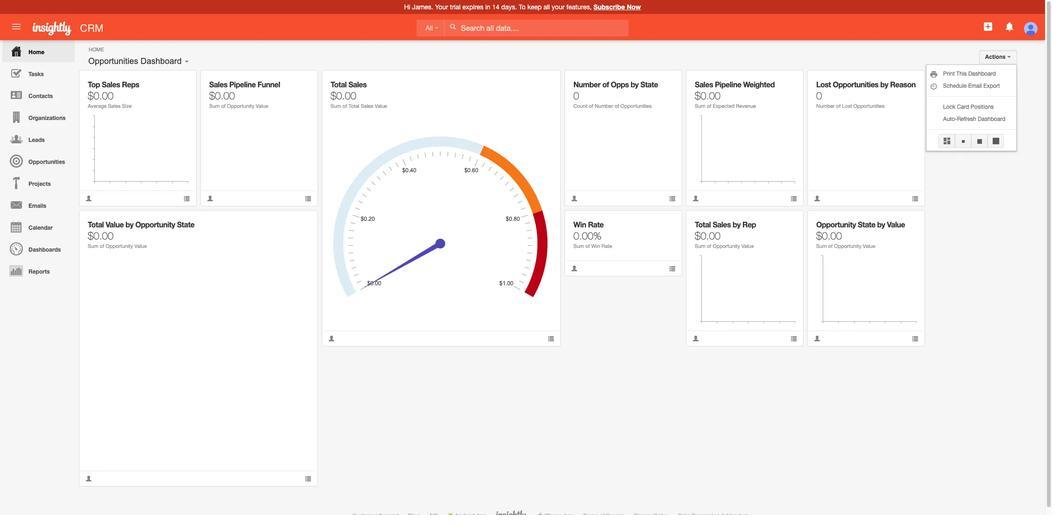 Task type: describe. For each thing, give the bounding box(es) containing it.
$0.00 inside total value by opportunity state $0.00 sum of opportunity value
[[88, 230, 113, 242]]

emails
[[29, 202, 46, 209]]

total sales $0.00 sum of total sales value
[[331, 80, 387, 109]]

reports
[[29, 268, 50, 275]]

opps
[[611, 80, 629, 89]]

by for total value by opportunity state
[[126, 220, 133, 229]]

sum inside 'total sales $0.00 sum of total sales value'
[[331, 103, 341, 109]]

sales pipeline funnel link
[[209, 80, 280, 89]]

sales pipeline weighted link
[[695, 80, 775, 89]]

1 vertical spatial win
[[591, 243, 600, 249]]

print this dashboard link
[[926, 68, 1017, 80]]

user image for $0.00
[[692, 335, 699, 342]]

top
[[88, 80, 100, 89]]

win rate link
[[573, 220, 604, 229]]

user image for sum
[[207, 195, 213, 202]]

schedule email export
[[943, 83, 1000, 89]]

dashboards link
[[2, 238, 75, 260]]

number of opps by state 0 count of number of opportunities
[[573, 80, 658, 109]]

value inside sales pipeline funnel $0.00 sum of opportunity value
[[256, 103, 268, 109]]

sum inside sales pipeline funnel $0.00 sum of opportunity value
[[209, 103, 220, 109]]

reason
[[890, 80, 916, 89]]

print
[[943, 71, 955, 77]]

Search all data.... text field
[[445, 20, 629, 36]]

card
[[957, 104, 969, 110]]

1 vertical spatial lost
[[842, 103, 852, 109]]

state for 0
[[640, 80, 658, 89]]

of inside sales pipeline funnel $0.00 sum of opportunity value
[[221, 103, 226, 109]]

export
[[983, 83, 1000, 89]]

subscribe now link
[[594, 3, 641, 11]]

of left opps
[[602, 80, 609, 89]]

sales inside sales pipeline weighted $0.00 sum of expected revenue
[[695, 80, 713, 89]]

all
[[544, 3, 550, 11]]

4 list image from the left
[[912, 195, 918, 202]]

4 wrench image from the left
[[905, 77, 912, 84]]

your
[[552, 3, 565, 11]]

0 horizontal spatial lost
[[816, 80, 831, 89]]

navigation containing home
[[0, 40, 75, 282]]

wrench image for funnel
[[298, 77, 305, 84]]

rep
[[742, 220, 756, 229]]

subscribe
[[594, 3, 625, 11]]

print this dashboard
[[943, 71, 996, 77]]

dashboards
[[29, 246, 61, 253]]

total sales link
[[331, 80, 367, 89]]

total for $0.00
[[695, 220, 711, 229]]

your
[[435, 3, 448, 11]]

count
[[573, 103, 587, 109]]

list image for rep
[[791, 335, 797, 342]]

auto-refresh dashboard
[[943, 116, 1005, 122]]

of inside 'total sales $0.00 sum of total sales value'
[[343, 103, 347, 109]]

sales pipeline weighted $0.00 sum of expected revenue
[[695, 80, 775, 109]]

number inside the lost opportunities by reason 0 number of lost opportunities
[[816, 103, 835, 109]]

of inside opportunity state by value $0.00 sum of opportunity value
[[828, 243, 833, 249]]

2 list image from the left
[[669, 195, 676, 202]]

14
[[492, 3, 499, 11]]

number right 'count'
[[595, 103, 613, 109]]

sum inside sales pipeline weighted $0.00 sum of expected revenue
[[695, 103, 705, 109]]

auto-refresh dashboard button
[[926, 113, 1017, 125]]

of inside win rate 0.00% sum of win rate
[[585, 243, 590, 249]]

$0.00 inside sales pipeline weighted $0.00 sum of expected revenue
[[695, 90, 721, 102]]

projects link
[[2, 172, 75, 194]]

$0.00 inside the "top sales reps $0.00 average sales size"
[[88, 90, 113, 102]]

james.
[[412, 3, 433, 11]]

number of opps by state link
[[573, 80, 658, 89]]

1 horizontal spatial home
[[89, 47, 104, 52]]

trial
[[450, 3, 461, 11]]

total for state
[[88, 220, 104, 229]]

reps
[[122, 80, 139, 89]]

top sales reps link
[[88, 80, 139, 89]]

average
[[88, 103, 107, 109]]

sales inside sales pipeline funnel $0.00 sum of opportunity value
[[209, 80, 227, 89]]

state for $0.00
[[177, 220, 194, 229]]

opportunity inside sales pipeline funnel $0.00 sum of opportunity value
[[227, 103, 254, 109]]

calendar
[[29, 224, 53, 231]]

dashboard for print this dashboard
[[968, 71, 996, 77]]

pipeline for weighted
[[715, 80, 741, 89]]

crm
[[80, 22, 103, 34]]

3 list image from the left
[[791, 195, 797, 202]]

this
[[956, 71, 967, 77]]

expires
[[462, 3, 483, 11]]

leads
[[29, 136, 45, 143]]

all link
[[416, 20, 445, 36]]

sum inside total value by opportunity state $0.00 sum of opportunity value
[[88, 243, 98, 249]]

organizations link
[[2, 106, 75, 128]]

weighted
[[743, 80, 775, 89]]

value inside 'total sales $0.00 sum of total sales value'
[[375, 103, 387, 109]]

$0.00 inside 'total sales $0.00 sum of total sales value'
[[331, 90, 356, 102]]

total for of
[[331, 80, 347, 89]]

notifications image
[[1004, 21, 1015, 32]]

of right 'count'
[[589, 103, 593, 109]]



Task type: locate. For each thing, give the bounding box(es) containing it.
sum inside opportunity state by value $0.00 sum of opportunity value
[[816, 243, 827, 249]]

home down crm
[[89, 47, 104, 52]]

state inside total value by opportunity state $0.00 sum of opportunity value
[[177, 220, 194, 229]]

actions
[[985, 54, 1007, 60]]

days.
[[501, 3, 517, 11]]

total sales by rep link
[[695, 220, 756, 229]]

opportunity
[[227, 103, 254, 109], [135, 220, 175, 229], [816, 220, 856, 229], [106, 243, 133, 249], [713, 243, 740, 249], [834, 243, 861, 249]]

0
[[573, 90, 579, 102], [816, 90, 822, 102]]

sales pipeline funnel $0.00 sum of opportunity value
[[209, 80, 280, 109]]

opportunity state by value $0.00 sum of opportunity value
[[816, 220, 905, 249]]

3 wrench image from the left
[[541, 77, 548, 84]]

by inside number of opps by state 0 count of number of opportunities
[[631, 80, 639, 89]]

2 vertical spatial dashboard
[[978, 116, 1005, 122]]

of
[[602, 80, 609, 89], [221, 103, 226, 109], [343, 103, 347, 109], [589, 103, 593, 109], [615, 103, 619, 109], [707, 103, 711, 109], [836, 103, 841, 109], [100, 243, 104, 249], [585, 243, 590, 249], [707, 243, 711, 249], [828, 243, 833, 249]]

0 vertical spatial dashboard
[[141, 56, 182, 66]]

total inside total sales by rep $0.00 sum of opportunity value
[[695, 220, 711, 229]]

1 list image from the left
[[184, 195, 190, 202]]

$0.00 down opportunity state by value "link"
[[816, 230, 842, 242]]

white image
[[450, 23, 456, 30]]

of left expected
[[707, 103, 711, 109]]

value inside total sales by rep $0.00 sum of opportunity value
[[741, 243, 754, 249]]

list image
[[184, 195, 190, 202], [669, 195, 676, 202], [791, 195, 797, 202], [912, 195, 918, 202]]

projects
[[29, 180, 51, 187]]

$0.00 down 'total sales' link
[[331, 90, 356, 102]]

of down total value by opportunity state link
[[100, 243, 104, 249]]

list image for value
[[912, 335, 918, 342]]

home
[[89, 47, 104, 52], [29, 49, 44, 56]]

wrench image
[[662, 77, 669, 84], [784, 77, 790, 84], [298, 217, 305, 224], [662, 217, 669, 224], [784, 217, 790, 224], [905, 217, 912, 224]]

of down lost opportunities by reason link
[[836, 103, 841, 109]]

opportunities dashboard button
[[85, 54, 185, 68]]

size
[[122, 103, 132, 109]]

lost opportunities by reason link
[[816, 80, 916, 89]]

lock card positions button
[[926, 101, 1017, 113]]

home link
[[2, 40, 75, 62]]

$0.00 inside total sales by rep $0.00 sum of opportunity value
[[695, 230, 721, 242]]

sum inside total sales by rep $0.00 sum of opportunity value
[[695, 243, 705, 249]]

total value by opportunity state $0.00 sum of opportunity value
[[88, 220, 194, 249]]

1 vertical spatial dashboard
[[968, 71, 996, 77]]

opportunities inside button
[[88, 56, 138, 66]]

in
[[485, 3, 490, 11]]

total value by opportunity state link
[[88, 220, 194, 229]]

pipeline for funnel
[[229, 80, 256, 89]]

by for lost opportunities by reason
[[880, 80, 888, 89]]

hi
[[404, 3, 410, 11]]

0 vertical spatial user image
[[207, 195, 213, 202]]

of inside the lost opportunities by reason 0 number of lost opportunities
[[836, 103, 841, 109]]

email
[[968, 83, 982, 89]]

refresh
[[957, 116, 976, 122]]

0 horizontal spatial pipeline
[[229, 80, 256, 89]]

number down lost opportunities by reason link
[[816, 103, 835, 109]]

0 horizontal spatial home
[[29, 49, 44, 56]]

lock card positions
[[943, 104, 994, 110]]

tasks link
[[2, 62, 75, 84]]

list image for sum
[[548, 335, 554, 342]]

total sales by rep $0.00 sum of opportunity value
[[695, 220, 756, 249]]

list image
[[305, 195, 311, 202], [669, 265, 676, 272], [548, 335, 554, 342], [791, 335, 797, 342], [912, 335, 918, 342], [305, 475, 311, 482]]

contacts link
[[2, 84, 75, 106]]

1 vertical spatial user image
[[692, 335, 699, 342]]

schedule
[[943, 83, 967, 89]]

1 pipeline from the left
[[229, 80, 256, 89]]

now
[[627, 3, 641, 11]]

reports link
[[2, 260, 75, 282]]

by inside the lost opportunities by reason 0 number of lost opportunities
[[880, 80, 888, 89]]

1 horizontal spatial win
[[591, 243, 600, 249]]

state inside opportunity state by value $0.00 sum of opportunity value
[[858, 220, 875, 229]]

expected
[[713, 103, 734, 109]]

leads link
[[2, 128, 75, 150]]

sum
[[209, 103, 220, 109], [331, 103, 341, 109], [695, 103, 705, 109], [88, 243, 98, 249], [573, 243, 584, 249], [695, 243, 705, 249], [816, 243, 827, 249]]

list image for opportunity
[[305, 475, 311, 482]]

state inside number of opps by state 0 count of number of opportunities
[[640, 80, 658, 89]]

hi james. your trial expires in 14 days. to keep all your features, subscribe now
[[404, 3, 641, 11]]

by inside opportunity state by value $0.00 sum of opportunity value
[[877, 220, 885, 229]]

by for total sales by rep
[[733, 220, 741, 229]]

user image
[[207, 195, 213, 202], [692, 335, 699, 342]]

rate
[[588, 220, 604, 229], [601, 243, 612, 249]]

all
[[426, 24, 433, 32]]

auto-
[[943, 116, 957, 122]]

by inside total sales by rep $0.00 sum of opportunity value
[[733, 220, 741, 229]]

rate up 0.00%
[[588, 220, 604, 229]]

lock
[[943, 104, 955, 110]]

keep
[[527, 3, 542, 11]]

features,
[[566, 3, 592, 11]]

actions button
[[979, 50, 1017, 64]]

funnel
[[258, 80, 280, 89]]

of down 'total sales' link
[[343, 103, 347, 109]]

$0.00 down 'total sales by rep' link
[[695, 230, 721, 242]]

0 horizontal spatial state
[[177, 220, 194, 229]]

2 horizontal spatial state
[[858, 220, 875, 229]]

$0.00
[[88, 90, 113, 102], [209, 90, 235, 102], [331, 90, 356, 102], [695, 90, 721, 102], [88, 230, 113, 242], [695, 230, 721, 242], [816, 230, 842, 242]]

opportunity inside total sales by rep $0.00 sum of opportunity value
[[713, 243, 740, 249]]

revenue
[[736, 103, 756, 109]]

2 pipeline from the left
[[715, 80, 741, 89]]

organizations
[[29, 114, 66, 121]]

0 horizontal spatial 0
[[573, 90, 579, 102]]

home up tasks link
[[29, 49, 44, 56]]

0 horizontal spatial user image
[[207, 195, 213, 202]]

wrench image for $0.00
[[541, 77, 548, 84]]

0 inside number of opps by state 0 count of number of opportunities
[[573, 90, 579, 102]]

sales
[[102, 80, 120, 89], [209, 80, 227, 89], [348, 80, 367, 89], [695, 80, 713, 89], [108, 103, 121, 109], [361, 103, 373, 109], [713, 220, 731, 229]]

contacts
[[29, 92, 53, 99]]

state
[[640, 80, 658, 89], [177, 220, 194, 229], [858, 220, 875, 229]]

user image
[[85, 195, 92, 202], [571, 195, 578, 202], [692, 195, 699, 202], [814, 195, 820, 202], [571, 265, 578, 272], [328, 335, 335, 342], [814, 335, 820, 342], [85, 475, 92, 482]]

win up 0.00%
[[573, 220, 586, 229]]

$0.00 inside sales pipeline funnel $0.00 sum of opportunity value
[[209, 90, 235, 102]]

$0.00 inside opportunity state by value $0.00 sum of opportunity value
[[816, 230, 842, 242]]

lost opportunities by reason 0 number of lost opportunities
[[816, 80, 916, 109]]

$0.00 up average at the top of page
[[88, 90, 113, 102]]

rate down win rate 'link' on the right top of the page
[[601, 243, 612, 249]]

of down opportunity state by value "link"
[[828, 243, 833, 249]]

pipeline left funnel
[[229, 80, 256, 89]]

2 0 from the left
[[816, 90, 822, 102]]

number
[[573, 80, 600, 89], [595, 103, 613, 109], [816, 103, 835, 109]]

win rate 0.00% sum of win rate
[[573, 220, 612, 249]]

0 inside the lost opportunities by reason 0 number of lost opportunities
[[816, 90, 822, 102]]

total
[[331, 80, 347, 89], [348, 103, 359, 109], [88, 220, 104, 229], [695, 220, 711, 229]]

navigation
[[0, 40, 75, 282]]

calendar link
[[2, 216, 75, 238]]

of down sales pipeline funnel "link" at top
[[221, 103, 226, 109]]

1 0 from the left
[[573, 90, 579, 102]]

by
[[631, 80, 639, 89], [880, 80, 888, 89], [126, 220, 133, 229], [733, 220, 741, 229], [877, 220, 885, 229]]

dashboard
[[141, 56, 182, 66], [968, 71, 996, 77], [978, 116, 1005, 122]]

value
[[256, 103, 268, 109], [375, 103, 387, 109], [106, 220, 124, 229], [887, 220, 905, 229], [134, 243, 147, 249], [741, 243, 754, 249], [863, 243, 875, 249]]

1 horizontal spatial lost
[[842, 103, 852, 109]]

opportunities inside number of opps by state 0 count of number of opportunities
[[620, 103, 652, 109]]

opportunities link
[[2, 150, 75, 172]]

of down 0.00%
[[585, 243, 590, 249]]

1 wrench image from the left
[[177, 77, 183, 84]]

0.00%
[[573, 230, 601, 242]]

2 wrench image from the left
[[298, 77, 305, 84]]

1 horizontal spatial pipeline
[[715, 80, 741, 89]]

of inside total sales by rep $0.00 sum of opportunity value
[[707, 243, 711, 249]]

$0.00 down total value by opportunity state link
[[88, 230, 113, 242]]

pipeline up expected
[[715, 80, 741, 89]]

0 horizontal spatial win
[[573, 220, 586, 229]]

of down 'total sales by rep' link
[[707, 243, 711, 249]]

opportunities dashboard
[[88, 56, 182, 66]]

of down number of opps by state link
[[615, 103, 619, 109]]

1 horizontal spatial user image
[[692, 335, 699, 342]]

list image for $0.00
[[305, 195, 311, 202]]

win down 0.00%
[[591, 243, 600, 249]]

$0.00 down sales pipeline funnel "link" at top
[[209, 90, 235, 102]]

top sales reps $0.00 average sales size
[[88, 80, 139, 109]]

of inside total value by opportunity state $0.00 sum of opportunity value
[[100, 243, 104, 249]]

wrench image
[[177, 77, 183, 84], [298, 77, 305, 84], [541, 77, 548, 84], [905, 77, 912, 84]]

of inside sales pipeline weighted $0.00 sum of expected revenue
[[707, 103, 711, 109]]

0 vertical spatial win
[[573, 220, 586, 229]]

pipeline inside sales pipeline funnel $0.00 sum of opportunity value
[[229, 80, 256, 89]]

0 vertical spatial lost
[[816, 80, 831, 89]]

wrench image for reps
[[177, 77, 183, 84]]

by for opportunity state by value
[[877, 220, 885, 229]]

1 horizontal spatial 0
[[816, 90, 822, 102]]

opportunity state by value link
[[816, 220, 905, 229]]

dashboard for auto-refresh dashboard
[[978, 116, 1005, 122]]

pipeline inside sales pipeline weighted $0.00 sum of expected revenue
[[715, 80, 741, 89]]

$0.00 up expected
[[695, 90, 721, 102]]

total inside total value by opportunity state $0.00 sum of opportunity value
[[88, 220, 104, 229]]

emails link
[[2, 194, 75, 216]]

number up 'count'
[[573, 80, 600, 89]]

positions
[[971, 104, 994, 110]]

to
[[519, 3, 526, 11]]

1 vertical spatial rate
[[601, 243, 612, 249]]

lost
[[816, 80, 831, 89], [842, 103, 852, 109]]

tasks
[[29, 71, 44, 78]]

sales inside total sales by rep $0.00 sum of opportunity value
[[713, 220, 731, 229]]

by inside total value by opportunity state $0.00 sum of opportunity value
[[126, 220, 133, 229]]

0 vertical spatial rate
[[588, 220, 604, 229]]

sum inside win rate 0.00% sum of win rate
[[573, 243, 584, 249]]

schedule email export link
[[926, 80, 1017, 92]]

win
[[573, 220, 586, 229], [591, 243, 600, 249]]

1 horizontal spatial state
[[640, 80, 658, 89]]



Task type: vqa. For each thing, say whether or not it's contained in the screenshot.
row
no



